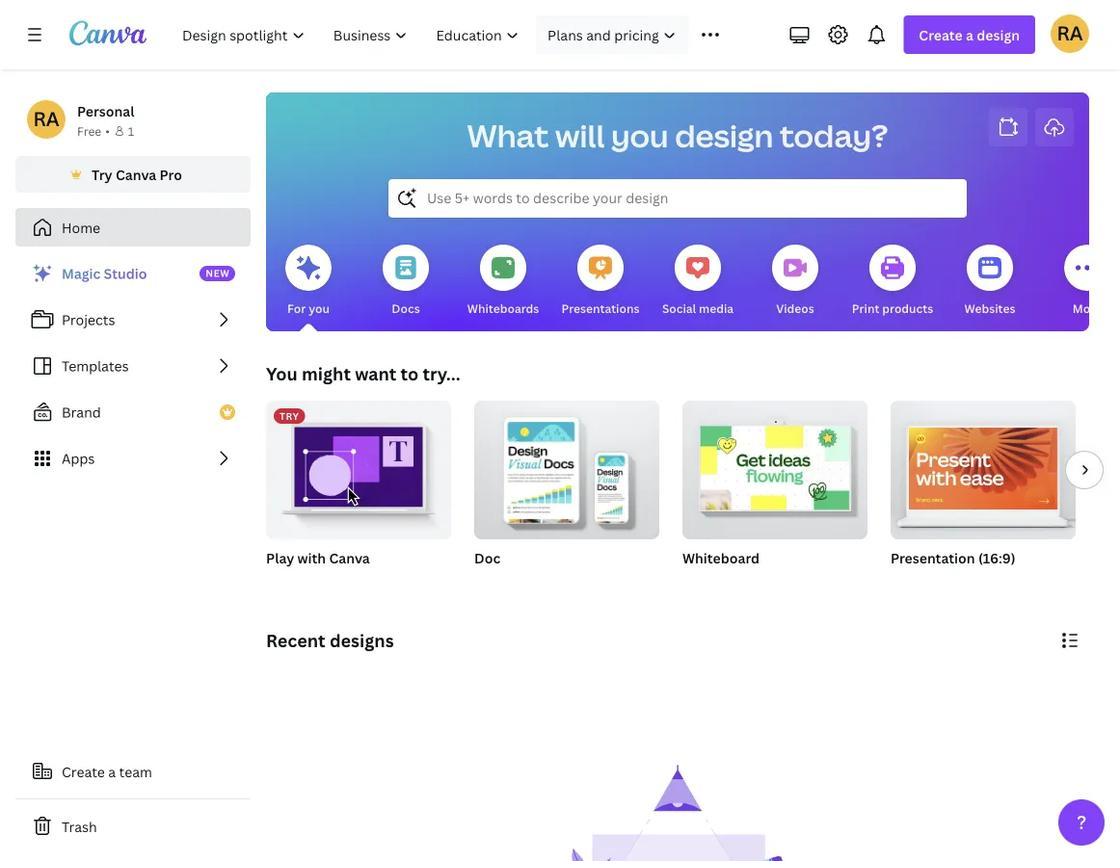 Task type: locate. For each thing, give the bounding box(es) containing it.
you inside button
[[309, 300, 330, 316]]

brand
[[62, 403, 101, 422]]

2 group from the left
[[682, 393, 867, 540]]

0 horizontal spatial group
[[474, 393, 659, 540]]

canva
[[116, 165, 156, 184], [329, 549, 370, 567]]

play with canva
[[266, 549, 370, 567]]

0 horizontal spatial a
[[108, 763, 116, 781]]

1 horizontal spatial canva
[[329, 549, 370, 567]]

a for design
[[966, 26, 973, 44]]

more
[[1073, 300, 1102, 316]]

to
[[400, 362, 418, 386]]

0 horizontal spatial ruby anderson image
[[27, 100, 66, 139]]

1 horizontal spatial design
[[977, 26, 1020, 44]]

trash link
[[15, 808, 251, 846]]

a inside dropdown button
[[966, 26, 973, 44]]

1 horizontal spatial try
[[280, 410, 299, 423]]

whiteboard group
[[682, 393, 867, 592]]

group for whiteboard
[[682, 393, 867, 540]]

0 horizontal spatial you
[[309, 300, 330, 316]]

design inside dropdown button
[[977, 26, 1020, 44]]

templates
[[62, 357, 129, 375]]

group
[[474, 393, 659, 540], [682, 393, 867, 540], [891, 393, 1076, 540]]

new
[[205, 267, 230, 280]]

try down • in the left of the page
[[92, 165, 112, 184]]

try inside button
[[92, 165, 112, 184]]

1080
[[929, 574, 959, 590]]

play
[[266, 549, 294, 567]]

×
[[921, 574, 927, 590]]

docs
[[392, 300, 420, 316]]

try inside play with canva group
[[280, 410, 299, 423]]

whiteboards button
[[467, 231, 539, 332]]

social
[[662, 300, 696, 316]]

a
[[966, 26, 973, 44], [108, 763, 116, 781]]

create
[[919, 26, 963, 44], [62, 763, 105, 781]]

•
[[105, 123, 110, 139]]

0 vertical spatial canva
[[116, 165, 156, 184]]

you right will
[[611, 115, 669, 157]]

apps
[[62, 450, 95, 468]]

design left ruby anderson image
[[977, 26, 1020, 44]]

top level navigation element
[[170, 15, 729, 54], [170, 15, 726, 54]]

you
[[611, 115, 669, 157], [309, 300, 330, 316]]

social media button
[[662, 231, 734, 332]]

recent
[[266, 629, 325, 653]]

designs
[[330, 629, 394, 653]]

0 vertical spatial design
[[977, 26, 1020, 44]]

0 horizontal spatial create
[[62, 763, 105, 781]]

canva right with
[[329, 549, 370, 567]]

0 vertical spatial try
[[92, 165, 112, 184]]

create for create a team
[[62, 763, 105, 781]]

1 vertical spatial try
[[280, 410, 299, 423]]

2 horizontal spatial group
[[891, 393, 1076, 540]]

projects link
[[15, 301, 251, 339]]

pro
[[160, 165, 182, 184]]

1 horizontal spatial create
[[919, 26, 963, 44]]

with
[[297, 549, 326, 567]]

1 group from the left
[[474, 393, 659, 540]]

0 vertical spatial a
[[966, 26, 973, 44]]

0 vertical spatial create
[[919, 26, 963, 44]]

create for create a design
[[919, 26, 963, 44]]

templates link
[[15, 347, 251, 386]]

ruby anderson image
[[1051, 14, 1089, 53], [27, 100, 66, 139]]

want
[[355, 362, 396, 386]]

print
[[852, 300, 879, 316]]

try for try
[[280, 410, 299, 423]]

1 vertical spatial canva
[[329, 549, 370, 567]]

create inside create a team button
[[62, 763, 105, 781]]

0 horizontal spatial try
[[92, 165, 112, 184]]

create inside create a design dropdown button
[[919, 26, 963, 44]]

1 vertical spatial create
[[62, 763, 105, 781]]

1 horizontal spatial a
[[966, 26, 973, 44]]

canva left pro
[[116, 165, 156, 184]]

will
[[555, 115, 605, 157]]

play with canva group
[[266, 401, 451, 569]]

you might want to try...
[[266, 362, 460, 386]]

1 horizontal spatial group
[[682, 393, 867, 540]]

1 vertical spatial design
[[675, 115, 773, 157]]

websites button
[[964, 231, 1015, 332]]

a inside button
[[108, 763, 116, 781]]

None search field
[[388, 179, 967, 218]]

apps link
[[15, 440, 251, 478]]

(16:9)
[[978, 549, 1016, 567]]

presentation (16:9) 1920 × 1080 px
[[891, 549, 1016, 590]]

try
[[92, 165, 112, 184], [280, 410, 299, 423]]

1 vertical spatial ruby anderson image
[[27, 100, 66, 139]]

design
[[977, 26, 1020, 44], [675, 115, 773, 157]]

0 vertical spatial you
[[611, 115, 669, 157]]

you right for
[[309, 300, 330, 316]]

1 horizontal spatial you
[[611, 115, 669, 157]]

1 vertical spatial you
[[309, 300, 330, 316]]

try down you
[[280, 410, 299, 423]]

try canva pro
[[92, 165, 182, 184]]

0 horizontal spatial design
[[675, 115, 773, 157]]

0 vertical spatial ruby anderson image
[[1051, 14, 1089, 53]]

0 horizontal spatial canva
[[116, 165, 156, 184]]

doc
[[474, 549, 500, 567]]

1 vertical spatial a
[[108, 763, 116, 781]]

design up search 'search box'
[[675, 115, 773, 157]]

1 horizontal spatial ruby anderson image
[[1051, 14, 1089, 53]]

try for try canva pro
[[92, 165, 112, 184]]

what will you design today?
[[467, 115, 888, 157]]

list
[[15, 254, 251, 478]]



Task type: describe. For each thing, give the bounding box(es) containing it.
create a team
[[62, 763, 152, 781]]

print products button
[[852, 231, 933, 332]]

more button
[[1064, 231, 1110, 332]]

px
[[961, 574, 975, 590]]

videos
[[776, 300, 814, 316]]

canva inside group
[[329, 549, 370, 567]]

list containing magic studio
[[15, 254, 251, 478]]

for you
[[287, 300, 330, 316]]

group for doc
[[474, 393, 659, 540]]

recent designs
[[266, 629, 394, 653]]

print products
[[852, 300, 933, 316]]

for you button
[[285, 231, 332, 332]]

products
[[882, 300, 933, 316]]

home
[[62, 218, 100, 237]]

presentation (16:9) group
[[891, 393, 1076, 592]]

websites
[[964, 300, 1015, 316]]

videos button
[[772, 231, 818, 332]]

media
[[699, 300, 734, 316]]

a for team
[[108, 763, 116, 781]]

presentations
[[561, 300, 640, 316]]

projects
[[62, 311, 115, 329]]

3 group from the left
[[891, 393, 1076, 540]]

Search search field
[[427, 180, 928, 217]]

try canva pro button
[[15, 156, 251, 193]]

try...
[[423, 362, 460, 386]]

docs button
[[383, 231, 429, 332]]

whiteboard
[[682, 549, 760, 567]]

for
[[287, 300, 306, 316]]

1
[[128, 123, 134, 139]]

create a design
[[919, 26, 1020, 44]]

doc group
[[474, 393, 659, 592]]

create a design button
[[904, 15, 1035, 54]]

ruby anderson element
[[27, 100, 66, 139]]

free
[[77, 123, 101, 139]]

create a team button
[[15, 753, 251, 791]]

might
[[302, 362, 351, 386]]

magic
[[62, 265, 101, 283]]

studio
[[104, 265, 147, 283]]

1920
[[891, 574, 918, 590]]

team
[[119, 763, 152, 781]]

brand link
[[15, 393, 251, 432]]

ruby anderson image for ruby anderson image
[[1051, 14, 1089, 53]]

ruby anderson image
[[1051, 14, 1089, 53]]

ra button
[[1051, 14, 1089, 53]]

free •
[[77, 123, 110, 139]]

whiteboards
[[467, 300, 539, 316]]

what
[[467, 115, 549, 157]]

personal
[[77, 102, 134, 120]]

trash
[[62, 818, 97, 836]]

magic studio
[[62, 265, 147, 283]]

home link
[[15, 208, 251, 247]]

canva inside button
[[116, 165, 156, 184]]

you
[[266, 362, 298, 386]]

ruby anderson image for ruby anderson 'element'
[[27, 100, 66, 139]]

social media
[[662, 300, 734, 316]]

presentations button
[[561, 231, 640, 332]]

presentation
[[891, 549, 975, 567]]

today?
[[780, 115, 888, 157]]



Task type: vqa. For each thing, say whether or not it's contained in the screenshot.
The The on the left of the page
no



